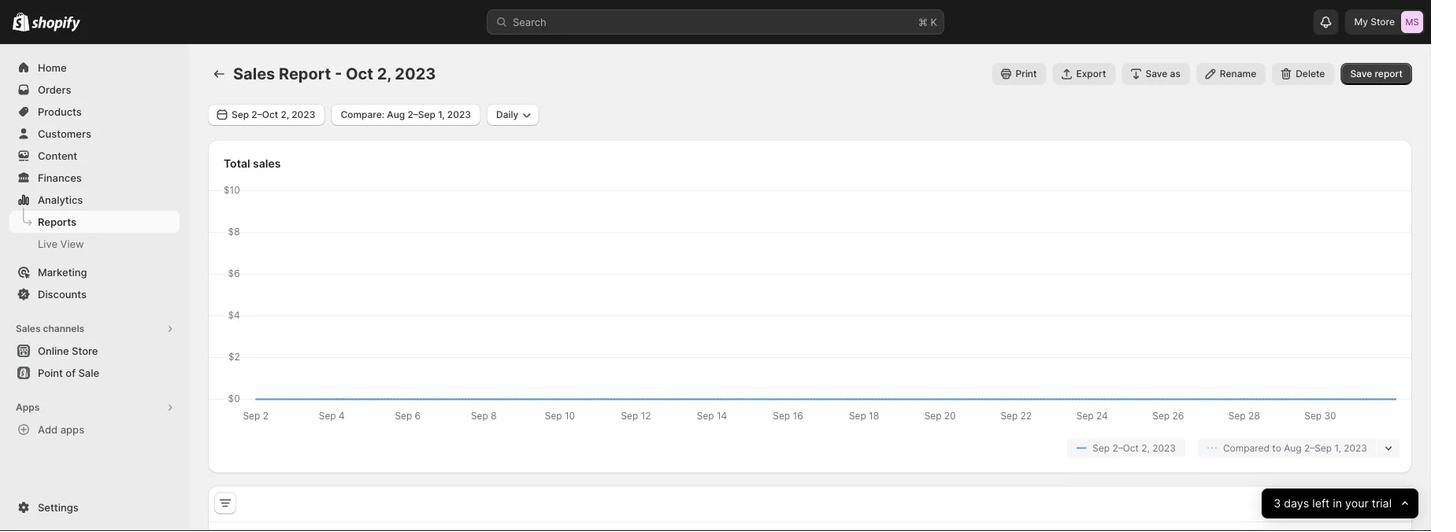 Task type: vqa. For each thing, say whether or not it's contained in the screenshot.
Sep to the right
yes



Task type: locate. For each thing, give the bounding box(es) containing it.
1 horizontal spatial 2–oct
[[1112, 443, 1139, 454]]

oct
[[346, 64, 373, 83]]

save left as
[[1145, 68, 1167, 80]]

marketing
[[38, 266, 87, 278]]

sep 2–oct 2, 2023 inside dropdown button
[[232, 109, 315, 120]]

point
[[38, 367, 63, 379]]

finances link
[[9, 167, 180, 189]]

reports link
[[9, 211, 180, 233]]

1 vertical spatial 2–oct
[[1112, 443, 1139, 454]]

export
[[1076, 68, 1106, 80]]

1, left the daily
[[438, 109, 445, 120]]

store
[[1371, 16, 1395, 28], [72, 345, 98, 357]]

to
[[1272, 443, 1281, 454]]

1 horizontal spatial shopify image
[[32, 16, 81, 32]]

daily button
[[487, 104, 539, 126]]

report
[[279, 64, 331, 83]]

discounts
[[38, 288, 87, 300]]

rename
[[1220, 68, 1256, 80]]

analytics
[[38, 194, 83, 206]]

finances
[[38, 172, 82, 184]]

0 vertical spatial sep 2–oct 2, 2023
[[232, 109, 315, 120]]

sales
[[233, 64, 275, 83], [16, 323, 41, 335]]

0 horizontal spatial aug
[[387, 109, 405, 120]]

settings
[[38, 502, 78, 514]]

1 vertical spatial sep
[[1092, 443, 1110, 454]]

0 vertical spatial store
[[1371, 16, 1395, 28]]

0 vertical spatial 1,
[[438, 109, 445, 120]]

⌘
[[918, 16, 928, 28]]

home link
[[9, 57, 180, 79]]

1 horizontal spatial store
[[1371, 16, 1395, 28]]

store up sale
[[72, 345, 98, 357]]

add apps
[[38, 424, 84, 436]]

1 horizontal spatial sep 2–oct 2, 2023
[[1092, 443, 1176, 454]]

1 vertical spatial sales
[[16, 323, 41, 335]]

1 horizontal spatial sep
[[1092, 443, 1110, 454]]

2–sep
[[408, 109, 436, 120], [1304, 443, 1332, 454]]

of
[[66, 367, 76, 379]]

total
[[224, 157, 250, 170]]

0 horizontal spatial sep 2–oct 2, 2023
[[232, 109, 315, 120]]

live
[[38, 238, 57, 250]]

0 horizontal spatial sales
[[16, 323, 41, 335]]

sep
[[232, 109, 249, 120], [1092, 443, 1110, 454]]

1 horizontal spatial 2–sep
[[1304, 443, 1332, 454]]

point of sale button
[[0, 362, 189, 384]]

0 horizontal spatial 2,
[[281, 109, 289, 120]]

compared to aug 2–sep 1, 2023
[[1223, 443, 1367, 454]]

save report
[[1350, 68, 1403, 80]]

save
[[1145, 68, 1167, 80], [1350, 68, 1372, 80]]

compare: aug 2–sep 1, 2023 button
[[331, 104, 480, 126]]

apps button
[[9, 397, 180, 419]]

store inside button
[[72, 345, 98, 357]]

1 horizontal spatial save
[[1350, 68, 1372, 80]]

k
[[931, 16, 937, 28]]

live view
[[38, 238, 84, 250]]

0 horizontal spatial store
[[72, 345, 98, 357]]

1 save from the left
[[1145, 68, 1167, 80]]

2 save from the left
[[1350, 68, 1372, 80]]

online store button
[[0, 340, 189, 362]]

0 vertical spatial 2–oct
[[252, 109, 278, 120]]

home
[[38, 61, 67, 74]]

sales for sales report - oct 2, 2023
[[233, 64, 275, 83]]

sales report - oct 2, 2023
[[233, 64, 436, 83]]

1, right to
[[1335, 443, 1341, 454]]

0 horizontal spatial save
[[1145, 68, 1167, 80]]

aug right to
[[1284, 443, 1302, 454]]

2–sep inside compare: aug 2–sep 1, 2023 dropdown button
[[408, 109, 436, 120]]

2023
[[395, 64, 436, 83], [292, 109, 315, 120], [447, 109, 471, 120], [1152, 443, 1176, 454], [1344, 443, 1367, 454]]

1 vertical spatial 2–sep
[[1304, 443, 1332, 454]]

0 horizontal spatial shopify image
[[13, 12, 29, 31]]

0 vertical spatial 2–sep
[[408, 109, 436, 120]]

live view link
[[9, 233, 180, 255]]

report
[[1375, 68, 1403, 80]]

print button
[[992, 63, 1046, 85]]

0 horizontal spatial 2–oct
[[252, 109, 278, 120]]

channels
[[43, 323, 84, 335]]

sales up online
[[16, 323, 41, 335]]

sales inside button
[[16, 323, 41, 335]]

search
[[513, 16, 546, 28]]

save as button
[[1122, 63, 1190, 85]]

0 vertical spatial sales
[[233, 64, 275, 83]]

0 horizontal spatial sep
[[232, 109, 249, 120]]

2–sep right to
[[1304, 443, 1332, 454]]

reports
[[38, 216, 76, 228]]

sales up sep 2–oct 2, 2023 dropdown button
[[233, 64, 275, 83]]

1 vertical spatial store
[[72, 345, 98, 357]]

compared
[[1223, 443, 1270, 454]]

2–oct
[[252, 109, 278, 120], [1112, 443, 1139, 454]]

1,
[[438, 109, 445, 120], [1335, 443, 1341, 454]]

1 horizontal spatial sales
[[233, 64, 275, 83]]

store right my
[[1371, 16, 1395, 28]]

1 vertical spatial 1,
[[1335, 443, 1341, 454]]

0 vertical spatial aug
[[387, 109, 405, 120]]

save left report
[[1350, 68, 1372, 80]]

compare:
[[341, 109, 384, 120]]

shopify image
[[13, 12, 29, 31], [32, 16, 81, 32]]

2 vertical spatial 2,
[[1141, 443, 1150, 454]]

0 vertical spatial sep
[[232, 109, 249, 120]]

0 horizontal spatial 1,
[[438, 109, 445, 120]]

2–sep right the compare:
[[408, 109, 436, 120]]

compare: aug 2–sep 1, 2023
[[341, 109, 471, 120]]

aug
[[387, 109, 405, 120], [1284, 443, 1302, 454]]

aug right the compare:
[[387, 109, 405, 120]]

marketing link
[[9, 261, 180, 284]]

1 vertical spatial 2,
[[281, 109, 289, 120]]

1 horizontal spatial 1,
[[1335, 443, 1341, 454]]

sep 2–oct 2, 2023
[[232, 109, 315, 120], [1092, 443, 1176, 454]]

products link
[[9, 101, 180, 123]]

-
[[335, 64, 342, 83]]

sales channels button
[[9, 318, 180, 340]]

1 horizontal spatial aug
[[1284, 443, 1302, 454]]

rename button
[[1196, 63, 1266, 85]]

content
[[38, 150, 77, 162]]

save for save as
[[1145, 68, 1167, 80]]

save report button
[[1341, 63, 1412, 85]]

0 vertical spatial 2,
[[377, 64, 391, 83]]

analytics link
[[9, 189, 180, 211]]

1 vertical spatial sep 2–oct 2, 2023
[[1092, 443, 1176, 454]]

0 horizontal spatial 2–sep
[[408, 109, 436, 120]]

sep 2–oct 2, 2023 button
[[208, 104, 325, 126]]

sales for sales channels
[[16, 323, 41, 335]]

2,
[[377, 64, 391, 83], [281, 109, 289, 120], [1141, 443, 1150, 454]]



Task type: describe. For each thing, give the bounding box(es) containing it.
orders
[[38, 83, 71, 96]]

settings link
[[9, 497, 180, 519]]

my
[[1354, 16, 1368, 28]]

delete
[[1296, 68, 1325, 80]]

export button
[[1053, 63, 1116, 85]]

sales channels
[[16, 323, 84, 335]]

delete button
[[1272, 63, 1334, 85]]

total sales
[[224, 157, 281, 170]]

point of sale link
[[9, 362, 180, 384]]

customers link
[[9, 123, 180, 145]]

save for save report
[[1350, 68, 1372, 80]]

add
[[38, 424, 58, 436]]

print
[[1016, 68, 1037, 80]]

my store image
[[1401, 11, 1423, 33]]

customers
[[38, 128, 91, 140]]

aug inside dropdown button
[[387, 109, 405, 120]]

store for my store
[[1371, 16, 1395, 28]]

apps
[[16, 402, 40, 413]]

add apps button
[[9, 419, 180, 441]]

online
[[38, 345, 69, 357]]

sales
[[253, 157, 281, 170]]

daily
[[496, 109, 518, 120]]

content link
[[9, 145, 180, 167]]

apps
[[60, 424, 84, 436]]

⌘ k
[[918, 16, 937, 28]]

store for online store
[[72, 345, 98, 357]]

view
[[60, 238, 84, 250]]

online store
[[38, 345, 98, 357]]

online store link
[[9, 340, 180, 362]]

1, inside dropdown button
[[438, 109, 445, 120]]

2–oct inside dropdown button
[[252, 109, 278, 120]]

sale
[[78, 367, 99, 379]]

sep inside dropdown button
[[232, 109, 249, 120]]

discounts link
[[9, 284, 180, 306]]

2, inside sep 2–oct 2, 2023 dropdown button
[[281, 109, 289, 120]]

orders link
[[9, 79, 180, 101]]

1 horizontal spatial 2,
[[377, 64, 391, 83]]

2 horizontal spatial 2,
[[1141, 443, 1150, 454]]

as
[[1170, 68, 1180, 80]]

point of sale
[[38, 367, 99, 379]]

products
[[38, 106, 82, 118]]

my store
[[1354, 16, 1395, 28]]

save as
[[1145, 68, 1180, 80]]

1 vertical spatial aug
[[1284, 443, 1302, 454]]



